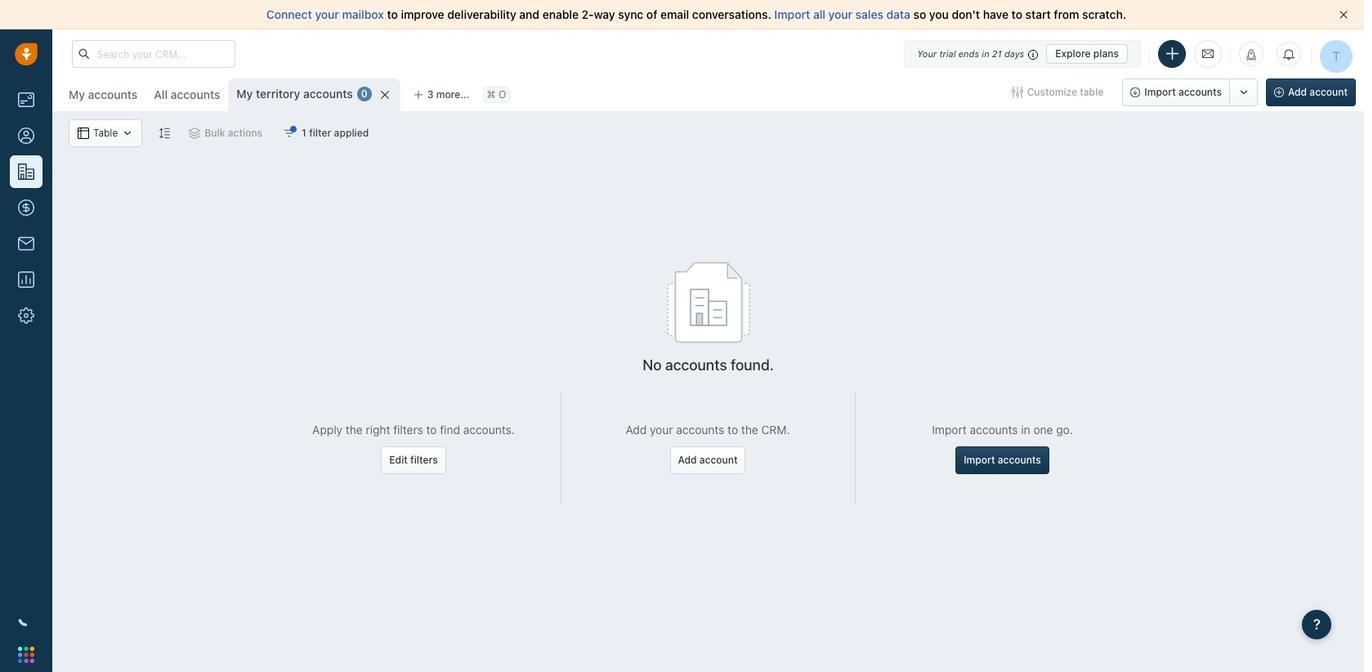 Task type: vqa. For each thing, say whether or not it's contained in the screenshot.
Manage Plan
no



Task type: describe. For each thing, give the bounding box(es) containing it.
bulk
[[205, 127, 225, 139]]

connect
[[267, 7, 312, 21]]

⌘ o
[[487, 89, 506, 101]]

⌘
[[487, 89, 496, 101]]

21
[[993, 48, 1002, 58]]

container_wx8msf4aqz5i3rn1 image for bulk actions
[[189, 128, 201, 139]]

sync
[[618, 7, 644, 21]]

conversations.
[[693, 7, 772, 21]]

no accounts found.
[[643, 357, 774, 374]]

plans
[[1094, 47, 1120, 59]]

way
[[594, 7, 615, 21]]

applied
[[334, 127, 369, 139]]

your for add your accounts to the crm.
[[650, 423, 673, 437]]

0
[[361, 88, 368, 100]]

edit filters
[[390, 454, 438, 466]]

to left crm.
[[728, 423, 739, 437]]

accounts right 'all'
[[171, 88, 220, 101]]

explore
[[1056, 47, 1091, 59]]

accounts inside group
[[1179, 86, 1223, 98]]

1 horizontal spatial add account button
[[1267, 79, 1357, 106]]

accounts up table
[[88, 88, 138, 101]]

customize table button
[[1001, 79, 1115, 106]]

accounts down no accounts found. at the bottom of page
[[677, 423, 725, 437]]

freshworks switcher image
[[18, 647, 34, 663]]

1 horizontal spatial in
[[1022, 423, 1031, 437]]

import accounts inside import accounts group
[[1145, 86, 1223, 98]]

all
[[814, 7, 826, 21]]

accounts down import accounts in one go.
[[998, 454, 1042, 466]]

mailbox
[[342, 7, 384, 21]]

connect your mailbox to improve deliverability and enable 2-way sync of email conversations. import all your sales data so you don't have to start from scratch.
[[267, 7, 1127, 21]]

1 vertical spatial add account button
[[670, 446, 746, 474]]

found.
[[731, 357, 774, 374]]

3
[[427, 88, 434, 101]]

0 horizontal spatial account
[[700, 454, 738, 466]]

1 vertical spatial import accounts button
[[956, 446, 1050, 474]]

all
[[154, 88, 168, 101]]

Search your CRM... text field
[[72, 40, 236, 68]]

add your accounts to the crm.
[[626, 423, 790, 437]]

bulk actions button
[[178, 119, 273, 147]]

email image
[[1203, 47, 1214, 61]]

crm.
[[762, 423, 790, 437]]

my for my accounts
[[69, 88, 85, 101]]

email
[[661, 7, 690, 21]]

ends
[[959, 48, 980, 58]]

1 vertical spatial add account
[[678, 454, 738, 466]]

2 the from the left
[[742, 423, 759, 437]]

o
[[499, 89, 506, 101]]

to right 'mailbox'
[[387, 7, 398, 21]]

1 the from the left
[[346, 423, 363, 437]]

import all your sales data link
[[775, 7, 914, 21]]

edit filters button
[[381, 446, 446, 474]]

0 vertical spatial filters
[[394, 423, 423, 437]]

don't
[[952, 7, 981, 21]]

1 vertical spatial import accounts
[[964, 454, 1042, 466]]

all accounts
[[154, 88, 220, 101]]

table
[[1080, 86, 1104, 98]]

my territory accounts link
[[237, 86, 353, 102]]

one
[[1034, 423, 1054, 437]]

start
[[1026, 7, 1051, 21]]

deliverability
[[448, 7, 517, 21]]

more...
[[436, 88, 470, 101]]



Task type: locate. For each thing, give the bounding box(es) containing it.
apply
[[313, 423, 343, 437]]

1 horizontal spatial add
[[678, 454, 697, 466]]

account
[[1310, 86, 1348, 98], [700, 454, 738, 466]]

the
[[346, 423, 363, 437], [742, 423, 759, 437]]

0 horizontal spatial in
[[982, 48, 990, 58]]

0 horizontal spatial your
[[315, 7, 339, 21]]

actions
[[228, 127, 263, 139]]

1
[[302, 127, 307, 139]]

0 horizontal spatial add
[[626, 423, 647, 437]]

accounts left 0
[[303, 87, 353, 101]]

2 horizontal spatial add
[[1289, 86, 1308, 98]]

connect your mailbox link
[[267, 7, 387, 21]]

scratch.
[[1083, 7, 1127, 21]]

to left start
[[1012, 7, 1023, 21]]

to left find on the left bottom of page
[[426, 423, 437, 437]]

style_myh0__igzzd8unmi image
[[159, 127, 170, 139]]

2 vertical spatial add
[[678, 454, 697, 466]]

import accounts down import accounts in one go.
[[964, 454, 1042, 466]]

the left crm.
[[742, 423, 759, 437]]

container_wx8msf4aqz5i3rn1 image inside bulk actions button
[[189, 128, 201, 139]]

0 vertical spatial add account
[[1289, 86, 1348, 98]]

my left "territory"
[[237, 87, 253, 101]]

territory
[[256, 87, 300, 101]]

filters right the right
[[394, 423, 423, 437]]

add account down close image
[[1289, 86, 1348, 98]]

my accounts button
[[61, 79, 146, 111], [69, 88, 138, 101]]

import accounts button down import accounts in one go.
[[956, 446, 1050, 474]]

import inside group
[[1145, 86, 1177, 98]]

0 horizontal spatial add account button
[[670, 446, 746, 474]]

filter
[[309, 127, 331, 139]]

0 horizontal spatial add account
[[678, 454, 738, 466]]

3 more...
[[427, 88, 470, 101]]

from
[[1054, 7, 1080, 21]]

my territory accounts 0
[[237, 87, 368, 101]]

accounts left the one
[[970, 423, 1019, 437]]

my accounts
[[69, 88, 138, 101]]

my
[[237, 87, 253, 101], [69, 88, 85, 101]]

1 filter applied button
[[273, 119, 380, 147]]

explore plans link
[[1047, 44, 1129, 63]]

0 horizontal spatial import accounts
[[964, 454, 1042, 466]]

add account
[[1289, 86, 1348, 98], [678, 454, 738, 466]]

0 vertical spatial account
[[1310, 86, 1348, 98]]

edit
[[390, 454, 408, 466]]

customize table
[[1028, 86, 1104, 98]]

enable
[[543, 7, 579, 21]]

1 horizontal spatial add account
[[1289, 86, 1348, 98]]

to
[[387, 7, 398, 21], [1012, 7, 1023, 21], [426, 423, 437, 437], [728, 423, 739, 437]]

your
[[315, 7, 339, 21], [829, 7, 853, 21], [650, 423, 673, 437]]

your for connect your mailbox to improve deliverability and enable 2-way sync of email conversations. import all your sales data so you don't have to start from scratch.
[[315, 7, 339, 21]]

1 horizontal spatial account
[[1310, 86, 1348, 98]]

so
[[914, 7, 927, 21]]

in
[[982, 48, 990, 58], [1022, 423, 1031, 437]]

0 horizontal spatial my
[[69, 88, 85, 101]]

add account down add your accounts to the crm.
[[678, 454, 738, 466]]

import accounts button down email image
[[1123, 79, 1231, 106]]

container_wx8msf4aqz5i3rn1 image left customize
[[1012, 87, 1024, 98]]

data
[[887, 7, 911, 21]]

2 horizontal spatial your
[[829, 7, 853, 21]]

your trial ends in 21 days
[[918, 48, 1025, 58]]

2-
[[582, 7, 594, 21]]

import accounts in one go.
[[933, 423, 1073, 437]]

1 horizontal spatial import accounts button
[[1123, 79, 1231, 106]]

0 horizontal spatial the
[[346, 423, 363, 437]]

find
[[440, 423, 460, 437]]

import accounts
[[1145, 86, 1223, 98], [964, 454, 1042, 466]]

right
[[366, 423, 390, 437]]

1 horizontal spatial the
[[742, 423, 759, 437]]

1 filter applied
[[302, 127, 369, 139]]

1 horizontal spatial my
[[237, 87, 253, 101]]

account down add your accounts to the crm.
[[700, 454, 738, 466]]

you
[[930, 7, 949, 21]]

filters right edit
[[411, 454, 438, 466]]

1 horizontal spatial your
[[650, 423, 673, 437]]

in left 21
[[982, 48, 990, 58]]

your down no
[[650, 423, 673, 437]]

filters
[[394, 423, 423, 437], [411, 454, 438, 466]]

close image
[[1340, 11, 1348, 19]]

no
[[643, 357, 662, 374]]

0 vertical spatial add account button
[[1267, 79, 1357, 106]]

1 vertical spatial filters
[[411, 454, 438, 466]]

container_wx8msf4aqz5i3rn1 image inside the customize table button
[[1012, 87, 1024, 98]]

import
[[775, 7, 811, 21], [1145, 86, 1177, 98], [933, 423, 967, 437], [964, 454, 996, 466]]

go.
[[1057, 423, 1073, 437]]

trial
[[940, 48, 956, 58]]

have
[[984, 7, 1009, 21]]

0 vertical spatial import accounts button
[[1123, 79, 1231, 106]]

customize
[[1028, 86, 1078, 98]]

accounts right no
[[666, 357, 727, 374]]

sales
[[856, 7, 884, 21]]

container_wx8msf4aqz5i3rn1 image for customize table
[[1012, 87, 1024, 98]]

add account button
[[1267, 79, 1357, 106], [670, 446, 746, 474]]

container_wx8msf4aqz5i3rn1 image left table
[[78, 128, 89, 139]]

import accounts button
[[1123, 79, 1231, 106], [956, 446, 1050, 474]]

table button
[[69, 119, 143, 147]]

0 vertical spatial in
[[982, 48, 990, 58]]

explore plans
[[1056, 47, 1120, 59]]

all accounts button
[[146, 79, 229, 111], [154, 88, 220, 101]]

1 vertical spatial add
[[626, 423, 647, 437]]

1 vertical spatial account
[[700, 454, 738, 466]]

container_wx8msf4aqz5i3rn1 image
[[1012, 87, 1024, 98], [78, 128, 89, 139], [122, 128, 134, 139], [189, 128, 201, 139]]

accounts.
[[463, 423, 515, 437]]

apply the right filters to find accounts.
[[313, 423, 515, 437]]

in left the one
[[1022, 423, 1031, 437]]

the left the right
[[346, 423, 363, 437]]

your right all
[[829, 7, 853, 21]]

my up table dropdown button
[[69, 88, 85, 101]]

your
[[918, 48, 937, 58]]

container_wx8msf4aqz5i3rn1 image right table
[[122, 128, 134, 139]]

container_wx8msf4aqz5i3rn1 image left bulk
[[189, 128, 201, 139]]

filters inside button
[[411, 454, 438, 466]]

import accounts down email image
[[1145, 86, 1223, 98]]

add
[[1289, 86, 1308, 98], [626, 423, 647, 437], [678, 454, 697, 466]]

account down close image
[[1310, 86, 1348, 98]]

accounts
[[1179, 86, 1223, 98], [303, 87, 353, 101], [88, 88, 138, 101], [171, 88, 220, 101], [666, 357, 727, 374], [677, 423, 725, 437], [970, 423, 1019, 437], [998, 454, 1042, 466]]

container_wx8msf4aqz5i3rn1 image
[[284, 128, 295, 139]]

accounts down email image
[[1179, 86, 1223, 98]]

days
[[1005, 48, 1025, 58]]

container_wx8msf4aqz5i3rn1 image for table
[[78, 128, 89, 139]]

3 more... button
[[405, 83, 479, 106]]

of
[[647, 7, 658, 21]]

table
[[93, 127, 118, 139]]

0 vertical spatial import accounts
[[1145, 86, 1223, 98]]

1 vertical spatial in
[[1022, 423, 1031, 437]]

0 horizontal spatial import accounts button
[[956, 446, 1050, 474]]

0 vertical spatial add
[[1289, 86, 1308, 98]]

my for my territory accounts 0
[[237, 87, 253, 101]]

bulk actions
[[205, 127, 263, 139]]

import accounts group
[[1123, 79, 1259, 106]]

improve
[[401, 7, 445, 21]]

and
[[520, 7, 540, 21]]

1 horizontal spatial import accounts
[[1145, 86, 1223, 98]]

your left 'mailbox'
[[315, 7, 339, 21]]



